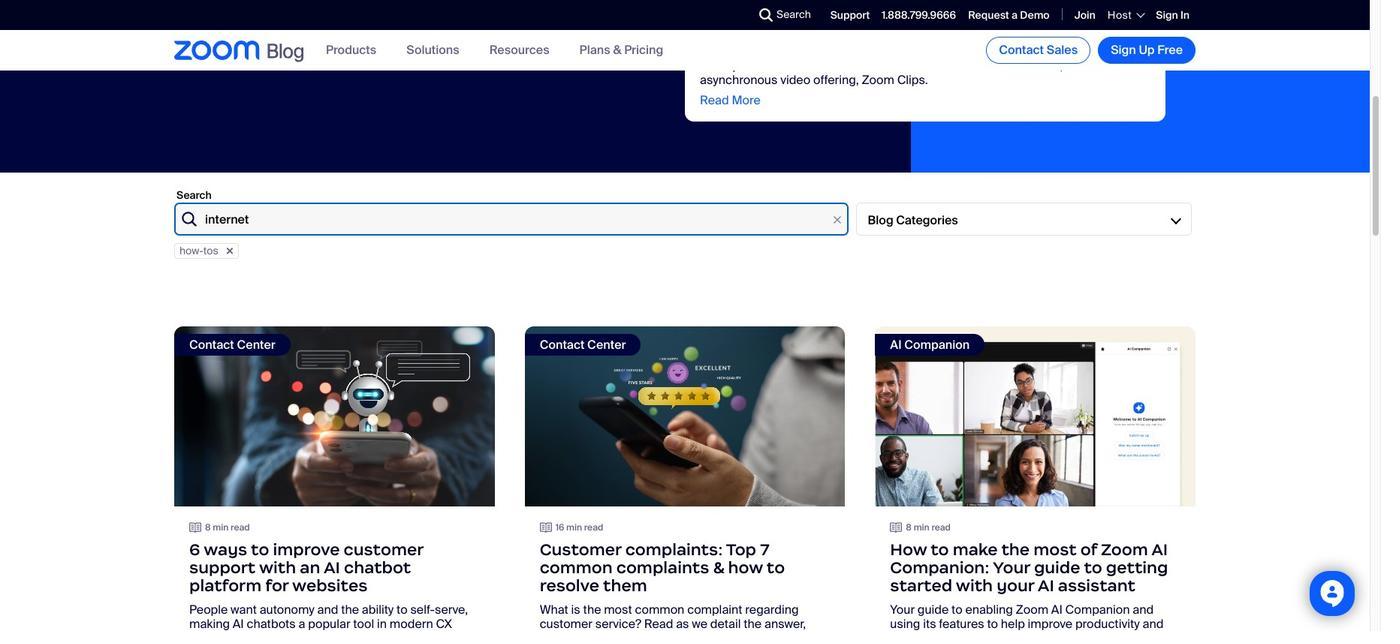 Task type: describe. For each thing, give the bounding box(es) containing it.
regarding
[[745, 602, 799, 618]]

serve,
[[435, 602, 468, 618]]

blog categories
[[868, 212, 958, 228]]

clear search image
[[829, 212, 845, 228]]

detail
[[710, 616, 741, 632]]

free
[[1158, 42, 1183, 58]]

up
[[1139, 42, 1155, 58]]

how
[[890, 540, 927, 560]]

6 ways to improve customer support with an ai chatbot platform for websites people want autonomy and the ability to self-serve, making ai chatbots a popular tool in modern cx strategies. here's how you can benefit.
[[189, 540, 468, 632]]

offering,
[[813, 72, 859, 87]]

categories
[[896, 212, 958, 228]]

how inside 6 ways to improve customer support with an ai chatbot platform for websites people want autonomy and the ability to self-serve, making ai chatbots a popular tool in modern cx strategies. here's how you can benefit.
[[288, 631, 311, 632]]

benefit.
[[359, 631, 401, 632]]

host button
[[1108, 8, 1144, 22]]

improve inside how to make the most of zoom ai companion: your guide to getting started with your ai assistant your guide to enabling zoom ai companion and using its features to help improve productivity and collaboration.
[[1028, 616, 1073, 632]]

request a demo
[[968, 8, 1050, 22]]

can't
[[990, 13, 1031, 33]]

strategies.
[[189, 631, 247, 632]]

clips.
[[897, 72, 928, 87]]

0 horizontal spatial search
[[176, 189, 212, 202]]

video up back
[[948, 31, 993, 51]]

0 vertical spatial guide
[[1034, 558, 1080, 578]]

blog
[[868, 212, 893, 228]]

most inside how to make the most of zoom ai companion: your guide to getting started with your ai assistant your guide to enabling zoom ai companion and using its features to help improve productivity and collaboration.
[[1034, 540, 1077, 560]]

1 horizontal spatial search
[[777, 8, 811, 21]]

sign up free link
[[1098, 37, 1196, 64]]

help inside how to make the most of zoom ai companion: your guide to getting started with your ai assistant your guide to enabling zoom ai companion and using its features to help improve productivity and collaboration.
[[1001, 616, 1025, 632]]

to left 'self-'
[[397, 602, 408, 618]]

read for complaints:
[[584, 522, 603, 534]]

resources button
[[489, 42, 549, 58]]

demo
[[1020, 8, 1050, 22]]

sign for sign up free
[[1111, 42, 1136, 58]]

modern
[[390, 616, 433, 632]]

1 vertical spatial resolve
[[605, 631, 645, 632]]

16 min read
[[556, 522, 603, 534]]

complaints
[[616, 558, 709, 578]]

2 horizontal spatial how
[[728, 558, 763, 578]]

for
[[265, 576, 289, 596]]

support link
[[831, 8, 870, 22]]

service?
[[595, 616, 641, 632]]

you
[[314, 631, 333, 632]]

the inside how to make the most of zoom ai companion: your guide to getting started with your ai assistant your guide to enabling zoom ai companion and using its features to help improve productivity and collaboration.
[[1001, 540, 1030, 560]]

ways
[[204, 540, 247, 560]]

popular
[[308, 616, 350, 632]]

zoom logo image
[[174, 41, 260, 60]]

is
[[571, 602, 580, 618]]

how-tos
[[180, 244, 219, 258]]

6
[[189, 540, 200, 560]]

products
[[326, 42, 376, 58]]

using
[[890, 616, 920, 632]]

complaints:
[[625, 540, 723, 560]]

read inside customer complaints: top 7 common complaints & how to resolve them what is the most common complaint regarding customer service? read as we detail the answer, plus how to resolve each one.
[[644, 616, 673, 632]]

plans
[[580, 42, 610, 58]]

read for ways
[[231, 522, 250, 534]]

to
[[700, 57, 713, 73]]

back
[[947, 57, 973, 73]]

video right enable
[[780, 72, 811, 87]]

solutions
[[406, 42, 459, 58]]

2 horizontal spatial zoom
[[1101, 540, 1148, 560]]

0 horizontal spatial &
[[613, 42, 622, 58]]

making
[[189, 616, 230, 632]]

most inside customer complaints: top 7 common complaints & how to resolve them what is the most common complaint regarding customer service? read as we detail the answer, plus how to resolve each one.
[[604, 602, 632, 618]]

how-
[[180, 244, 203, 258]]

them
[[603, 576, 647, 596]]

plus
[[540, 631, 563, 632]]

improve inside 6 ways to improve customer support with an ai chatbot platform for websites people want autonomy and the ability to self-serve, making ai chatbots a popular tool in modern cx strategies. here's how you can benefit.
[[273, 540, 340, 560]]

of
[[1081, 540, 1097, 560]]

0 vertical spatial a
[[1012, 8, 1018, 22]]

here's
[[250, 631, 285, 632]]

ability
[[362, 602, 394, 618]]

0 vertical spatial resolve
[[540, 576, 599, 596]]

to right its
[[952, 602, 963, 618]]

tos
[[203, 244, 219, 258]]

customer
[[540, 540, 622, 560]]

how to make the most of zoom ai companion: your guide to getting started with your ai assistant your guide to enabling zoom ai companion and using its features to help improve productivity and collaboration.
[[890, 540, 1168, 632]]

what
[[540, 602, 568, 618]]

contact center for complaints:
[[540, 337, 626, 353]]

how-tos button
[[174, 243, 239, 259]]

chatbot
[[344, 558, 411, 578]]

to right top
[[767, 558, 785, 578]]

and inside 6 ways to improve customer support with an ai chatbot platform for websites people want autonomy and the ability to self-serve, making ai chatbots a popular tool in modern cx strategies. here's how you can benefit.
[[317, 602, 338, 618]]

can
[[336, 631, 356, 632]]

your
[[997, 576, 1034, 596]]

sign for sign in
[[1156, 8, 1178, 22]]

one.
[[678, 631, 702, 632]]

websites
[[292, 576, 368, 596]]

enable
[[743, 57, 780, 73]]

Search text field
[[174, 203, 848, 236]]

blog categories button
[[856, 203, 1192, 236]]

more
[[732, 92, 761, 108]]

our
[[1098, 57, 1116, 73]]

tool
[[353, 616, 374, 632]]

to right plus
[[591, 631, 602, 632]]

customer support ai chatbot platform for websites image
[[174, 327, 495, 507]]

customer inside 6 ways to improve customer support with an ai chatbot platform for websites people want autonomy and the ability to self-serve, making ai chatbots a popular tool in modern cx strategies. here's how you can benefit.
[[344, 540, 423, 560]]

we
[[692, 616, 708, 632]]

want
[[700, 13, 745, 33]]

8 min read for to
[[906, 522, 951, 534]]

complaint
[[687, 602, 742, 618]]

zoom ai companion image
[[875, 327, 1196, 507]]

with inside how to make the most of zoom ai companion: your guide to getting started with your ai assistant your guide to enabling zoom ai companion and using its features to help improve productivity and collaboration.
[[956, 576, 993, 596]]

1 horizontal spatial asynchronous
[[827, 31, 945, 51]]

pricing
[[624, 42, 663, 58]]

2 horizontal spatial contact
[[999, 42, 1044, 58]]

autonomy
[[260, 602, 314, 618]]

the right detail
[[744, 616, 762, 632]]

0 horizontal spatial asynchronous
[[700, 72, 778, 87]]

8 for 6
[[205, 522, 211, 534]]

solutions button
[[406, 42, 459, 58]]

companion:
[[890, 558, 989, 578]]

make
[[953, 540, 998, 560]]

read more link
[[700, 92, 761, 108]]

join link
[[1074, 8, 1096, 22]]

zoom inside want to collaborate over video but can't align schedules? try asynchronous video to help enable clear communication and cut back on wasted time, meet our asynchronous video offering, zoom clips. read more
[[862, 72, 894, 87]]

customer complaints: top 7 common complaints & how to resolve them what is the most common complaint regarding customer service? read as we detail the answer, plus how to resolve each one.
[[540, 540, 806, 632]]



Task type: locate. For each thing, give the bounding box(es) containing it.
features
[[939, 616, 984, 632]]

to right features
[[987, 616, 998, 632]]

contact center
[[189, 337, 275, 353], [540, 337, 626, 353]]

0 horizontal spatial resolve
[[540, 576, 599, 596]]

1 vertical spatial a
[[299, 616, 305, 632]]

2 min from the left
[[566, 522, 582, 534]]

1 min from the left
[[213, 522, 229, 534]]

want to collaborate over video but can't align schedules? try asynchronous video to help enable clear communication and cut back on wasted time, meet our asynchronous video offering, zoom clips. read more
[[700, 13, 1116, 108]]

collaboration.
[[890, 631, 966, 632]]

time,
[[1036, 57, 1063, 73]]

a inside 6 ways to improve customer support with an ai chatbot platform for websites people want autonomy and the ability to self-serve, making ai chatbots a popular tool in modern cx strategies. here's how you can benefit.
[[299, 616, 305, 632]]

None search field
[[705, 3, 763, 27]]

0 vertical spatial read
[[700, 92, 729, 108]]

productivity
[[1075, 616, 1140, 632]]

0 horizontal spatial center
[[237, 337, 275, 353]]

with inside 6 ways to improve customer support with an ai chatbot platform for websites people want autonomy and the ability to self-serve, making ai chatbots a popular tool in modern cx strategies. here's how you can benefit.
[[259, 558, 296, 578]]

0 vertical spatial &
[[613, 42, 622, 58]]

2 read from the left
[[584, 522, 603, 534]]

0 horizontal spatial guide
[[918, 602, 949, 618]]

companion inside how to make the most of zoom ai companion: your guide to getting started with your ai assistant your guide to enabling zoom ai companion and using its features to help improve productivity and collaboration.
[[1065, 602, 1130, 618]]

zoom
[[862, 72, 894, 87], [1101, 540, 1148, 560], [1016, 602, 1049, 618]]

asynchronous up communication
[[827, 31, 945, 51]]

0 vertical spatial companion
[[904, 337, 970, 353]]

1 horizontal spatial zoom
[[1016, 602, 1049, 618]]

read for to
[[932, 522, 951, 534]]

sign left in
[[1156, 8, 1178, 22]]

1 vertical spatial sign
[[1111, 42, 1136, 58]]

1 horizontal spatial guide
[[1034, 558, 1080, 578]]

improve up websites
[[273, 540, 340, 560]]

your
[[993, 558, 1030, 578], [890, 602, 915, 618]]

search up how-
[[176, 189, 212, 202]]

8 min read up ways
[[205, 522, 250, 534]]

video left but
[[908, 13, 953, 33]]

in
[[1181, 8, 1190, 22]]

most left of
[[1034, 540, 1077, 560]]

and up you
[[317, 602, 338, 618]]

1 horizontal spatial most
[[1034, 540, 1077, 560]]

your down started
[[890, 602, 915, 618]]

improve down your
[[1028, 616, 1073, 632]]

3 read from the left
[[932, 522, 951, 534]]

customer inside customer complaints: top 7 common complaints & how to resolve them what is the most common complaint regarding customer service? read as we detail the answer, plus how to resolve each one.
[[540, 616, 593, 632]]

2 horizontal spatial read
[[932, 522, 951, 534]]

to right want on the right top of the page
[[748, 13, 767, 33]]

request a demo link
[[968, 8, 1050, 22]]

over
[[869, 13, 904, 33]]

sales
[[1047, 42, 1078, 58]]

zoom down your
[[1016, 602, 1049, 618]]

0 horizontal spatial read
[[231, 522, 250, 534]]

center for complaints:
[[587, 337, 626, 353]]

the up your
[[1001, 540, 1030, 560]]

1 vertical spatial customer
[[540, 616, 593, 632]]

1 horizontal spatial read
[[584, 522, 603, 534]]

collaborate
[[771, 13, 865, 33]]

as
[[676, 616, 689, 632]]

resolve
[[540, 576, 599, 596], [605, 631, 645, 632]]

align
[[1035, 13, 1075, 33]]

0 horizontal spatial 8 min read
[[205, 522, 250, 534]]

0 horizontal spatial how
[[288, 631, 311, 632]]

read up ways
[[231, 522, 250, 534]]

the up can
[[341, 602, 359, 618]]

8 up how
[[906, 522, 912, 534]]

and right productivity
[[1143, 616, 1164, 632]]

join
[[1074, 8, 1096, 22]]

with left the "an"
[[259, 558, 296, 578]]

1 8 min read from the left
[[205, 522, 250, 534]]

8 for how
[[906, 522, 912, 534]]

guide left of
[[1034, 558, 1080, 578]]

0 vertical spatial zoom
[[862, 72, 894, 87]]

0 vertical spatial asynchronous
[[827, 31, 945, 51]]

and inside want to collaborate over video but can't align schedules? try asynchronous video to help enable clear communication and cut back on wasted time, meet our asynchronous video offering, zoom clips. read more
[[903, 57, 924, 73]]

read inside want to collaborate over video but can't align schedules? try asynchronous video to help enable clear communication and cut back on wasted time, meet our asynchronous video offering, zoom clips. read more
[[700, 92, 729, 108]]

0 vertical spatial help
[[716, 57, 740, 73]]

wasted
[[993, 57, 1033, 73]]

in
[[377, 616, 387, 632]]

contact center for ways
[[189, 337, 275, 353]]

1 center from the left
[[237, 337, 275, 353]]

1 vertical spatial &
[[713, 558, 724, 578]]

video
[[908, 13, 953, 33], [948, 31, 993, 51], [780, 72, 811, 87]]

1 horizontal spatial common
[[635, 602, 684, 618]]

1 horizontal spatial resolve
[[605, 631, 645, 632]]

zoom left clips.
[[862, 72, 894, 87]]

0 horizontal spatial most
[[604, 602, 632, 618]]

1 vertical spatial search
[[176, 189, 212, 202]]

min up how
[[914, 522, 930, 534]]

answer,
[[765, 616, 806, 632]]

to right ways
[[251, 540, 269, 560]]

common up each
[[635, 602, 684, 618]]

1.888.799.9666 link
[[882, 8, 956, 22]]

2 8 from the left
[[906, 522, 912, 534]]

how up regarding on the right
[[728, 558, 763, 578]]

0 vertical spatial sign
[[1156, 8, 1178, 22]]

1 vertical spatial zoom
[[1101, 540, 1148, 560]]

sign in link
[[1156, 8, 1190, 22]]

contact for 6 ways to improve customer support with an ai chatbot platform for websites
[[189, 337, 234, 353]]

1 vertical spatial guide
[[918, 602, 949, 618]]

0 horizontal spatial your
[[890, 602, 915, 618]]

its
[[923, 616, 936, 632]]

1 horizontal spatial &
[[713, 558, 724, 578]]

8 min read for ways
[[205, 522, 250, 534]]

2 horizontal spatial min
[[914, 522, 930, 534]]

an
[[300, 558, 320, 578]]

1 horizontal spatial contact
[[540, 337, 585, 353]]

clear
[[783, 57, 811, 73]]

0 horizontal spatial help
[[716, 57, 740, 73]]

min right 16
[[566, 522, 582, 534]]

read up customer
[[584, 522, 603, 534]]

min for customer
[[566, 522, 582, 534]]

& right plans
[[613, 42, 622, 58]]

getting
[[1106, 558, 1168, 578]]

min for 6
[[213, 522, 229, 534]]

a left demo
[[1012, 8, 1018, 22]]

1 vertical spatial companion
[[1065, 602, 1130, 618]]

and left cut
[[903, 57, 924, 73]]

0 horizontal spatial companion
[[904, 337, 970, 353]]

8 up ways
[[205, 522, 211, 534]]

2 8 min read from the left
[[906, 522, 951, 534]]

and down "getting"
[[1133, 602, 1154, 618]]

0 vertical spatial common
[[540, 558, 613, 578]]

1 horizontal spatial customer
[[540, 616, 593, 632]]

enabling
[[965, 602, 1013, 618]]

help inside want to collaborate over video but can't align schedules? try asynchronous video to help enable clear communication and cut back on wasted time, meet our asynchronous video offering, zoom clips. read more
[[716, 57, 740, 73]]

8 min read
[[205, 522, 250, 534], [906, 522, 951, 534]]

0 vertical spatial your
[[993, 558, 1030, 578]]

customer
[[344, 540, 423, 560], [540, 616, 593, 632]]

2 contact center from the left
[[540, 337, 626, 353]]

3 min from the left
[[914, 522, 930, 534]]

asynchronous up more
[[700, 72, 778, 87]]

with up enabling
[[956, 576, 993, 596]]

sign
[[1156, 8, 1178, 22], [1111, 42, 1136, 58]]

assistant
[[1058, 576, 1136, 596]]

contact for customer complaints: top 7 common complaints & how to resolve them
[[540, 337, 585, 353]]

1 contact center from the left
[[189, 337, 275, 353]]

plans & pricing link
[[580, 42, 663, 58]]

1 horizontal spatial contact center
[[540, 337, 626, 353]]

help right the to
[[716, 57, 740, 73]]

search up the 'try'
[[777, 8, 811, 21]]

search
[[777, 8, 811, 21], [176, 189, 212, 202]]

but
[[957, 13, 986, 33]]

0 horizontal spatial zoom
[[862, 72, 894, 87]]

asynchronous
[[827, 31, 945, 51], [700, 72, 778, 87]]

1 horizontal spatial min
[[566, 522, 582, 534]]

self-
[[410, 602, 435, 618]]

common customer service complaints image
[[525, 327, 845, 507]]

schedules?
[[700, 31, 793, 51]]

sign in
[[1156, 8, 1190, 22]]

1 horizontal spatial a
[[1012, 8, 1018, 22]]

communication
[[814, 57, 900, 73]]

improve
[[273, 540, 340, 560], [1028, 616, 1073, 632]]

center for ways
[[237, 337, 275, 353]]

1 vertical spatial improve
[[1028, 616, 1073, 632]]

min up ways
[[213, 522, 229, 534]]

contact
[[999, 42, 1044, 58], [189, 337, 234, 353], [540, 337, 585, 353]]

1 vertical spatial common
[[635, 602, 684, 618]]

most down them on the left of the page
[[604, 602, 632, 618]]

1 vertical spatial most
[[604, 602, 632, 618]]

0 horizontal spatial common
[[540, 558, 613, 578]]

search image
[[759, 8, 773, 22], [759, 8, 773, 22]]

chatbots
[[247, 616, 296, 632]]

8 min read up how
[[906, 522, 951, 534]]

contact sales link
[[986, 37, 1091, 64]]

read
[[231, 522, 250, 534], [584, 522, 603, 534], [932, 522, 951, 534]]

zoom right of
[[1101, 540, 1148, 560]]

0 horizontal spatial sign
[[1111, 42, 1136, 58]]

to left "getting"
[[1084, 558, 1102, 578]]

1 vertical spatial help
[[1001, 616, 1025, 632]]

help
[[716, 57, 740, 73], [1001, 616, 1025, 632]]

request
[[968, 8, 1009, 22]]

0 horizontal spatial with
[[259, 558, 296, 578]]

ai companion
[[890, 337, 970, 353]]

1 horizontal spatial 8
[[906, 522, 912, 534]]

guide up collaboration.
[[918, 602, 949, 618]]

0 horizontal spatial min
[[213, 522, 229, 534]]

0 horizontal spatial customer
[[344, 540, 423, 560]]

customer up ability at the bottom left
[[344, 540, 423, 560]]

common down "16 min read"
[[540, 558, 613, 578]]

resources
[[489, 42, 549, 58]]

read left as
[[644, 616, 673, 632]]

customer left service?
[[540, 616, 593, 632]]

to
[[748, 13, 767, 33], [251, 540, 269, 560], [931, 540, 949, 560], [767, 558, 785, 578], [1084, 558, 1102, 578], [397, 602, 408, 618], [952, 602, 963, 618], [987, 616, 998, 632], [591, 631, 602, 632]]

0 horizontal spatial read
[[644, 616, 673, 632]]

1 vertical spatial asynchronous
[[700, 72, 778, 87]]

the inside 6 ways to improve customer support with an ai chatbot platform for websites people want autonomy and the ability to self-serve, making ai chatbots a popular tool in modern cx strategies. here's how you can benefit.
[[341, 602, 359, 618]]

0 horizontal spatial contact center
[[189, 337, 275, 353]]

0 vertical spatial customer
[[344, 540, 423, 560]]

help down your
[[1001, 616, 1025, 632]]

top
[[726, 540, 756, 560]]

to right how
[[931, 540, 949, 560]]

min
[[213, 522, 229, 534], [566, 522, 582, 534], [914, 522, 930, 534]]

1 horizontal spatial how
[[566, 631, 588, 632]]

1 vertical spatial your
[[890, 602, 915, 618]]

meet
[[1066, 57, 1095, 73]]

1 horizontal spatial your
[[993, 558, 1030, 578]]

0 horizontal spatial a
[[299, 616, 305, 632]]

a left you
[[299, 616, 305, 632]]

resolve up the is
[[540, 576, 599, 596]]

how down the is
[[566, 631, 588, 632]]

1 horizontal spatial help
[[1001, 616, 1025, 632]]

& left top
[[713, 558, 724, 578]]

2 center from the left
[[587, 337, 626, 353]]

to inside want to collaborate over video but can't align schedules? try asynchronous video to help enable clear communication and cut back on wasted time, meet our asynchronous video offering, zoom clips. read more
[[748, 13, 767, 33]]

0 vertical spatial improve
[[273, 540, 340, 560]]

1 horizontal spatial improve
[[1028, 616, 1073, 632]]

cut
[[926, 57, 944, 73]]

read up companion:
[[932, 522, 951, 534]]

16
[[556, 522, 564, 534]]

cx
[[436, 616, 452, 632]]

center
[[237, 337, 275, 353], [587, 337, 626, 353]]

the right the is
[[583, 602, 601, 618]]

1 horizontal spatial companion
[[1065, 602, 1130, 618]]

sign up free
[[1111, 42, 1183, 58]]

0 vertical spatial most
[[1034, 540, 1077, 560]]

1 horizontal spatial 8 min read
[[906, 522, 951, 534]]

1 horizontal spatial center
[[587, 337, 626, 353]]

logo blog.svg image
[[267, 40, 303, 64]]

0 vertical spatial search
[[777, 8, 811, 21]]

0 horizontal spatial contact
[[189, 337, 234, 353]]

how left you
[[288, 631, 311, 632]]

plans & pricing
[[580, 42, 663, 58]]

read left more
[[700, 92, 729, 108]]

most
[[1034, 540, 1077, 560], [604, 602, 632, 618]]

1 horizontal spatial with
[[956, 576, 993, 596]]

the
[[1001, 540, 1030, 560], [341, 602, 359, 618], [583, 602, 601, 618], [744, 616, 762, 632]]

resolve left each
[[605, 631, 645, 632]]

2 vertical spatial zoom
[[1016, 602, 1049, 618]]

0 horizontal spatial improve
[[273, 540, 340, 560]]

1 horizontal spatial read
[[700, 92, 729, 108]]

sign left up
[[1111, 42, 1136, 58]]

1 vertical spatial read
[[644, 616, 673, 632]]

1 read from the left
[[231, 522, 250, 534]]

1 horizontal spatial sign
[[1156, 8, 1178, 22]]

1 8 from the left
[[205, 522, 211, 534]]

each
[[648, 631, 675, 632]]

people
[[189, 602, 228, 618]]

your up enabling
[[993, 558, 1030, 578]]

0 horizontal spatial 8
[[205, 522, 211, 534]]

min for how
[[914, 522, 930, 534]]

& inside customer complaints: top 7 common complaints & how to resolve them what is the most common complaint regarding customer service? read as we detail the answer, plus how to resolve each one.
[[713, 558, 724, 578]]



Task type: vqa. For each thing, say whether or not it's contained in the screenshot.
Zoom For Home link
no



